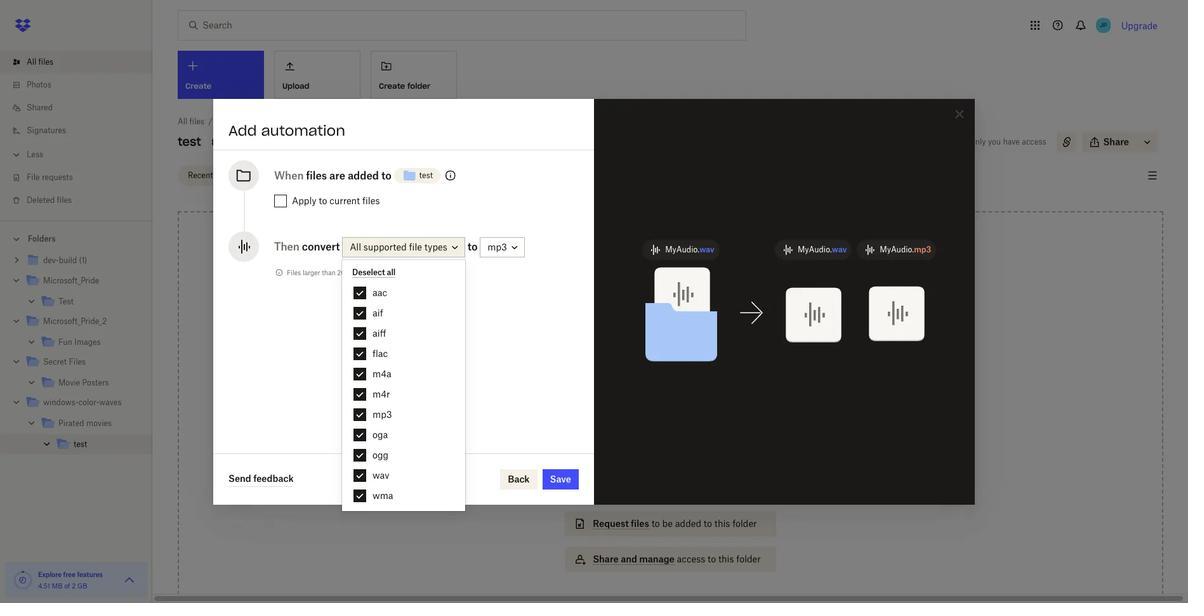 Task type: locate. For each thing, give the bounding box(es) containing it.
files down fun images
[[69, 357, 86, 367]]

add automation dialog
[[213, 99, 975, 505]]

1 vertical spatial this
[[719, 554, 734, 565]]

pirated movies link up test link
[[41, 416, 142, 433]]

pirated down windows-color-waves
[[58, 419, 84, 429]]

test
[[58, 297, 74, 307]]

2 horizontal spatial test
[[419, 170, 433, 180]]

0 vertical spatial movies
[[335, 117, 360, 126]]

be inside the 'more ways to add content' element
[[663, 519, 673, 529]]

color- down movie posters link
[[78, 398, 99, 408]]

movies
[[335, 117, 360, 126], [86, 419, 112, 429]]

0 horizontal spatial pirated
[[58, 419, 84, 429]]

0 horizontal spatial files
[[69, 357, 86, 367]]

0 horizontal spatial pirated movies link
[[41, 416, 142, 433]]

to up share and manage access to this folder
[[704, 519, 712, 529]]

pirated
[[307, 117, 333, 126], [58, 419, 84, 429]]

test
[[178, 135, 201, 149], [419, 170, 433, 180], [74, 440, 87, 449]]

secret files link
[[25, 354, 142, 371]]

windows-color-waves link right /
[[216, 116, 295, 128]]

quota usage element
[[13, 571, 33, 591]]

1 horizontal spatial all files link
[[178, 116, 205, 128]]

2 myaudio. from the left
[[798, 245, 832, 255]]

share and manage access to this folder
[[593, 554, 761, 565]]

1 horizontal spatial color-
[[252, 117, 273, 126]]

1 horizontal spatial wav
[[700, 245, 715, 255]]

files right request
[[631, 519, 649, 529]]

oga checkbox item
[[342, 425, 465, 446]]

to right apply
[[319, 195, 327, 206]]

2 vertical spatial test
[[74, 440, 87, 449]]

windows-color-waves link down "movie posters"
[[25, 395, 142, 412]]

pirated movies down windows-color-waves
[[58, 419, 112, 429]]

files inside drop files here to upload, or use the 'upload' button
[[640, 337, 658, 348]]

color-
[[252, 117, 273, 126], [78, 398, 99, 408]]

windows- inside group
[[43, 398, 79, 408]]

all files link left /
[[178, 116, 205, 128]]

starred button
[[232, 165, 280, 186]]

color- right /
[[252, 117, 273, 126]]

0 vertical spatial files
[[287, 269, 301, 276]]

0 horizontal spatial myaudio. wav
[[665, 245, 715, 255]]

1 vertical spatial added
[[675, 519, 702, 529]]

test button
[[394, 163, 441, 188]]

windows-
[[216, 117, 252, 126], [43, 398, 79, 408]]

when
[[274, 169, 304, 182]]

2 horizontal spatial wav
[[832, 245, 847, 255]]

upgrade
[[1122, 20, 1158, 31]]

test down windows-color-waves
[[74, 440, 87, 449]]

added inside the 'more ways to add content' element
[[675, 519, 702, 529]]

0 vertical spatial pirated movies
[[307, 117, 360, 126]]

mp3 inside checkbox item
[[373, 409, 392, 420]]

myaudio. mp3
[[880, 245, 931, 255]]

1 vertical spatial test
[[419, 170, 433, 180]]

0 horizontal spatial test
[[74, 440, 87, 449]]

or
[[617, 351, 625, 362]]

2 horizontal spatial all
[[350, 242, 361, 253]]

0 vertical spatial folder
[[408, 81, 430, 91]]

secret
[[43, 357, 67, 367]]

test for test link
[[74, 440, 87, 449]]

1 vertical spatial access
[[677, 554, 705, 565]]

file requests link
[[10, 166, 152, 189]]

images
[[74, 338, 101, 347]]

movies up test link
[[86, 419, 112, 429]]

0 horizontal spatial color-
[[78, 398, 99, 408]]

list
[[0, 43, 152, 221]]

windows- right /
[[216, 117, 252, 126]]

all for all supported file types
[[350, 242, 361, 253]]

pirated movies link
[[307, 116, 360, 128], [41, 416, 142, 433]]

all inside list item
[[27, 57, 36, 67]]

added inside add automation dialog
[[348, 169, 379, 182]]

1 horizontal spatial share
[[1104, 136, 1129, 147]]

files inside the 'more ways to add content' element
[[631, 519, 649, 529]]

fun
[[58, 338, 72, 347]]

0 vertical spatial all files link
[[10, 51, 152, 74]]

0 horizontal spatial all
[[27, 57, 36, 67]]

1 vertical spatial windows-
[[43, 398, 79, 408]]

0 vertical spatial pirated
[[307, 117, 333, 126]]

be
[[389, 269, 397, 276], [663, 519, 673, 529]]

access right manage
[[677, 554, 705, 565]]

1 horizontal spatial windows-
[[216, 117, 252, 126]]

files inside list item
[[38, 57, 53, 67]]

deleted
[[27, 196, 55, 205]]

windows-color-waves
[[43, 398, 122, 408]]

wma
[[373, 491, 393, 502]]

this
[[715, 519, 730, 529], [719, 554, 734, 565]]

upgrade link
[[1122, 20, 1158, 31]]

explore
[[38, 571, 62, 579]]

1 vertical spatial color-
[[78, 398, 99, 408]]

all for all files / windows-color-waves
[[178, 117, 187, 126]]

2
[[72, 583, 76, 590]]

1 horizontal spatial movies
[[335, 117, 360, 126]]

pirated movies
[[307, 117, 360, 126], [58, 419, 112, 429]]

1 vertical spatial share
[[593, 554, 619, 565]]

to up manage
[[652, 519, 660, 529]]

0 horizontal spatial share
[[593, 554, 619, 565]]

the
[[645, 351, 658, 362]]

movies up files are added to
[[335, 117, 360, 126]]

/
[[208, 117, 213, 126]]

all supported file types button
[[342, 237, 465, 258]]

all left /
[[178, 117, 187, 126]]

1 horizontal spatial added
[[675, 519, 702, 529]]

be down import button
[[663, 519, 673, 529]]

0 vertical spatial all
[[27, 57, 36, 67]]

added up share and manage access to this folder
[[675, 519, 702, 529]]

folder inside create folder button
[[408, 81, 430, 91]]

1 horizontal spatial be
[[663, 519, 673, 529]]

then
[[274, 240, 300, 253]]

1 horizontal spatial all
[[178, 117, 187, 126]]

to inside drop files here to upload, or use the 'upload' button
[[682, 337, 691, 348]]

test inside group
[[74, 440, 87, 449]]

0 horizontal spatial access
[[677, 554, 705, 565]]

files
[[287, 269, 301, 276], [69, 357, 86, 367]]

test inside "button"
[[419, 170, 433, 180]]

all files link
[[10, 51, 152, 74], [178, 116, 205, 128]]

1 horizontal spatial files
[[287, 269, 301, 276]]

all up files larger than 2048mb will not be converted
[[350, 242, 361, 253]]

group
[[0, 248, 152, 463]]

shared
[[27, 103, 53, 112]]

0 vertical spatial added
[[348, 169, 379, 182]]

1 horizontal spatial test
[[178, 135, 201, 149]]

0 horizontal spatial windows-
[[43, 398, 79, 408]]

of
[[64, 583, 70, 590]]

you
[[988, 137, 1001, 147]]

0 vertical spatial pirated movies link
[[307, 116, 360, 128]]

m4a
[[373, 369, 391, 380]]

0 vertical spatial test
[[178, 135, 201, 149]]

access right have
[[1022, 137, 1047, 147]]

all files / windows-color-waves
[[178, 117, 295, 126]]

files are added to
[[306, 169, 392, 182]]

0 horizontal spatial waves
[[99, 398, 122, 408]]

larger
[[303, 269, 320, 276]]

1 vertical spatial be
[[663, 519, 673, 529]]

to right here
[[682, 337, 691, 348]]

all up photos
[[27, 57, 36, 67]]

aac checkbox item
[[342, 283, 465, 303]]

access for have
[[1022, 137, 1047, 147]]

0 horizontal spatial added
[[348, 169, 379, 182]]

0 vertical spatial windows-color-waves link
[[216, 116, 295, 128]]

convert
[[302, 240, 340, 253]]

1 myaudio. wav from the left
[[665, 245, 715, 255]]

share inside the 'more ways to add content' element
[[593, 554, 619, 565]]

all inside dropdown button
[[350, 242, 361, 253]]

test for test "button"
[[419, 170, 433, 180]]

than
[[322, 269, 336, 276]]

pirated movies up are
[[307, 117, 360, 126]]

1 vertical spatial folder
[[733, 519, 757, 529]]

0 vertical spatial share
[[1104, 136, 1129, 147]]

files larger than 2048mb will not be converted
[[287, 269, 429, 276]]

0 horizontal spatial wav
[[373, 470, 389, 481]]

share for share
[[1104, 136, 1129, 147]]

added right are
[[348, 169, 379, 182]]

waves down posters on the bottom
[[99, 398, 122, 408]]

movie posters link
[[41, 375, 142, 392]]

access
[[1022, 137, 1047, 147], [677, 554, 705, 565]]

0 vertical spatial waves
[[272, 117, 295, 126]]

0 horizontal spatial windows-color-waves link
[[25, 395, 142, 412]]

1 vertical spatial pirated movies
[[58, 419, 112, 429]]

2048mb
[[337, 269, 364, 276]]

1 vertical spatial all files link
[[178, 116, 205, 128]]

all
[[27, 57, 36, 67], [178, 117, 187, 126], [350, 242, 361, 253]]

this down request files to be added to this folder
[[719, 554, 734, 565]]

aif checkbox item
[[342, 303, 465, 324]]

0 vertical spatial color-
[[252, 117, 273, 126]]

be inside add automation dialog
[[389, 269, 397, 276]]

mp3
[[914, 245, 931, 255], [373, 409, 392, 420]]

windows-color-waves link
[[216, 116, 295, 128], [25, 395, 142, 412]]

wav
[[700, 245, 715, 255], [832, 245, 847, 255], [373, 470, 389, 481]]

test link
[[41, 294, 142, 311]]

1 vertical spatial files
[[69, 357, 86, 367]]

microsoft_pride
[[43, 276, 99, 286]]

1 horizontal spatial myaudio. wav
[[798, 245, 847, 255]]

create folder
[[379, 81, 430, 91]]

1 vertical spatial movies
[[86, 419, 112, 429]]

pirated movies link up are
[[307, 116, 360, 128]]

waves right add
[[272, 117, 295, 126]]

None field
[[0, 0, 98, 14]]

gb
[[77, 583, 87, 590]]

files up the the
[[640, 337, 658, 348]]

m4a checkbox item
[[342, 364, 465, 385]]

2 horizontal spatial myaudio.
[[880, 245, 914, 255]]

2 vertical spatial all
[[350, 242, 361, 253]]

files
[[38, 57, 53, 67], [190, 117, 205, 126], [306, 169, 327, 182], [362, 195, 380, 206], [57, 196, 72, 205], [640, 337, 658, 348], [631, 519, 649, 529]]

all files link up shared link
[[10, 51, 152, 74]]

1 horizontal spatial mp3
[[914, 245, 931, 255]]

test up recents at the left of the page
[[178, 135, 201, 149]]

files for request files to be added to this folder
[[631, 519, 649, 529]]

aiff
[[373, 328, 386, 339]]

1 vertical spatial all
[[178, 117, 187, 126]]

add automation
[[229, 122, 345, 139]]

file
[[27, 173, 40, 182]]

0 horizontal spatial mp3
[[373, 409, 392, 420]]

pirated up are
[[307, 117, 333, 126]]

test left "folder permissions" icon on the left top of the page
[[419, 170, 433, 180]]

this up share and manage access to this folder
[[715, 519, 730, 529]]

1 vertical spatial mp3
[[373, 409, 392, 420]]

1 horizontal spatial access
[[1022, 137, 1047, 147]]

wma checkbox item
[[342, 486, 465, 507]]

types
[[425, 242, 447, 253]]

1 vertical spatial waves
[[99, 398, 122, 408]]

fun images link
[[41, 335, 142, 352]]

1 vertical spatial pirated
[[58, 419, 84, 429]]

2 myaudio. wav from the left
[[798, 245, 847, 255]]

files inside add automation dialog
[[287, 269, 301, 276]]

files right deleted
[[57, 196, 72, 205]]

button
[[697, 351, 725, 362]]

0 horizontal spatial myaudio.
[[665, 245, 700, 255]]

1 horizontal spatial myaudio.
[[798, 245, 832, 255]]

microsoft_pride_2 link
[[25, 314, 142, 331]]

to
[[381, 169, 392, 182], [319, 195, 327, 206], [468, 240, 478, 253], [682, 337, 691, 348], [652, 519, 660, 529], [704, 519, 712, 529], [708, 554, 716, 565]]

list containing all files
[[0, 43, 152, 221]]

create
[[379, 81, 405, 91]]

all for all files
[[27, 57, 36, 67]]

files up photos
[[38, 57, 53, 67]]

0 horizontal spatial all files link
[[10, 51, 152, 74]]

folder
[[408, 81, 430, 91], [733, 519, 757, 529], [737, 554, 761, 565]]

not
[[378, 269, 388, 276]]

0 vertical spatial be
[[389, 269, 397, 276]]

access button
[[565, 441, 776, 466]]

0 vertical spatial mp3
[[914, 245, 931, 255]]

0 vertical spatial access
[[1022, 137, 1047, 147]]

files left larger
[[287, 269, 301, 276]]

0 horizontal spatial movies
[[86, 419, 112, 429]]

wav checkbox item
[[342, 466, 465, 486]]

windows- down "movie"
[[43, 398, 79, 408]]

share inside button
[[1104, 136, 1129, 147]]

0 horizontal spatial be
[[389, 269, 397, 276]]

1 vertical spatial windows-color-waves link
[[25, 395, 142, 412]]

be right not
[[389, 269, 397, 276]]

1 vertical spatial pirated movies link
[[41, 416, 142, 433]]

3 myaudio. from the left
[[880, 245, 914, 255]]

access inside the 'more ways to add content' element
[[677, 554, 705, 565]]

files left /
[[190, 117, 205, 126]]



Task type: vqa. For each thing, say whether or not it's contained in the screenshot.
Pirated movies inside group
yes



Task type: describe. For each thing, give the bounding box(es) containing it.
import
[[593, 483, 623, 494]]

starred
[[242, 170, 270, 180]]

1 myaudio. from the left
[[665, 245, 700, 255]]

movie posters
[[58, 378, 109, 388]]

microsoft_pride_2
[[43, 317, 107, 326]]

recents
[[188, 170, 217, 180]]

drop
[[616, 337, 638, 348]]

files inside group
[[69, 357, 86, 367]]

1 horizontal spatial pirated
[[307, 117, 333, 126]]

1 horizontal spatial waves
[[272, 117, 295, 126]]

1 horizontal spatial pirated movies
[[307, 117, 360, 126]]

shared link
[[10, 96, 152, 119]]

folder permissions image
[[443, 168, 458, 183]]

use
[[628, 351, 642, 362]]

share button
[[1082, 132, 1137, 152]]

only you have access
[[969, 137, 1047, 147]]

signatures
[[27, 126, 66, 135]]

files for all files / windows-color-waves
[[190, 117, 205, 126]]

recents button
[[178, 165, 227, 186]]

import button
[[565, 476, 776, 502]]

aif
[[373, 308, 383, 319]]

oga
[[373, 430, 388, 441]]

here
[[660, 337, 680, 348]]

1 horizontal spatial windows-color-waves link
[[216, 116, 295, 128]]

m4r checkbox item
[[342, 385, 465, 405]]

apply
[[292, 195, 316, 206]]

posters
[[82, 378, 109, 388]]

files for all files
[[38, 57, 53, 67]]

free
[[63, 571, 76, 579]]

2 vertical spatial folder
[[737, 554, 761, 565]]

aiff checkbox item
[[342, 324, 465, 344]]

access
[[593, 448, 624, 458]]

wav inside "checkbox item"
[[373, 470, 389, 481]]

files right current at the left top of the page
[[362, 195, 380, 206]]

files left are
[[306, 169, 327, 182]]

request files to be added to this folder
[[593, 519, 757, 529]]

deleted files
[[27, 196, 72, 205]]

current
[[330, 195, 360, 206]]

have
[[1003, 137, 1020, 147]]

flac checkbox item
[[342, 344, 465, 364]]

mp3 checkbox item
[[342, 405, 465, 425]]

share for share and manage access to this folder
[[593, 554, 619, 565]]

files for deleted files
[[57, 196, 72, 205]]

fun images
[[58, 338, 101, 347]]

deselect all button
[[352, 268, 396, 278]]

0 vertical spatial this
[[715, 519, 730, 529]]

mb
[[52, 583, 63, 590]]

1 horizontal spatial pirated movies link
[[307, 116, 360, 128]]

flac
[[373, 349, 388, 359]]

less
[[27, 150, 43, 159]]

folders
[[28, 234, 56, 244]]

signatures link
[[10, 119, 152, 142]]

file requests
[[27, 173, 73, 182]]

windows-color-waves link inside group
[[25, 395, 142, 412]]

m4r
[[373, 389, 390, 400]]

group containing microsoft_pride
[[0, 248, 152, 463]]

access for manage
[[677, 554, 705, 565]]

to down request files to be added to this folder
[[708, 554, 716, 565]]

0 vertical spatial windows-
[[216, 117, 252, 126]]

more ways to add content element
[[563, 414, 779, 585]]

aac
[[373, 288, 387, 298]]

0 horizontal spatial pirated movies
[[58, 419, 112, 429]]

ogg
[[373, 450, 389, 461]]

folders button
[[0, 229, 152, 248]]

apply to current files
[[292, 195, 380, 206]]

to right types
[[468, 240, 478, 253]]

only
[[969, 137, 986, 147]]

deleted files link
[[10, 189, 152, 212]]

file
[[409, 242, 422, 253]]

color- inside group
[[78, 398, 99, 408]]

'upload'
[[661, 351, 694, 362]]

create folder button
[[371, 51, 457, 99]]

pirated inside group
[[58, 419, 84, 429]]

drop files here to upload, or use the 'upload' button
[[616, 337, 725, 362]]

ogg checkbox item
[[342, 446, 465, 466]]

photos
[[27, 80, 51, 90]]

manage
[[639, 554, 675, 565]]

to left test "button"
[[381, 169, 392, 182]]

automation
[[261, 122, 345, 139]]

deselect
[[352, 268, 385, 277]]

files for drop files here to upload, or use the 'upload' button
[[640, 337, 658, 348]]

microsoft_pride link
[[25, 273, 142, 290]]

add
[[229, 122, 257, 139]]

all files list item
[[0, 51, 152, 74]]

explore free features 4.51 mb of 2 gb
[[38, 571, 103, 590]]

requests
[[42, 173, 73, 182]]

all
[[387, 268, 396, 277]]

test link
[[56, 437, 142, 454]]

converted
[[399, 269, 429, 276]]

deselect all
[[352, 268, 396, 277]]

secret files
[[43, 357, 86, 367]]

less image
[[10, 149, 23, 161]]

are
[[329, 169, 345, 182]]

and
[[621, 554, 637, 565]]

dropbox image
[[10, 13, 36, 38]]

supported
[[364, 242, 407, 253]]

will
[[366, 269, 376, 276]]

movie
[[58, 378, 80, 388]]

mp3 inside add automation dialog
[[914, 245, 931, 255]]

photos link
[[10, 74, 152, 96]]



